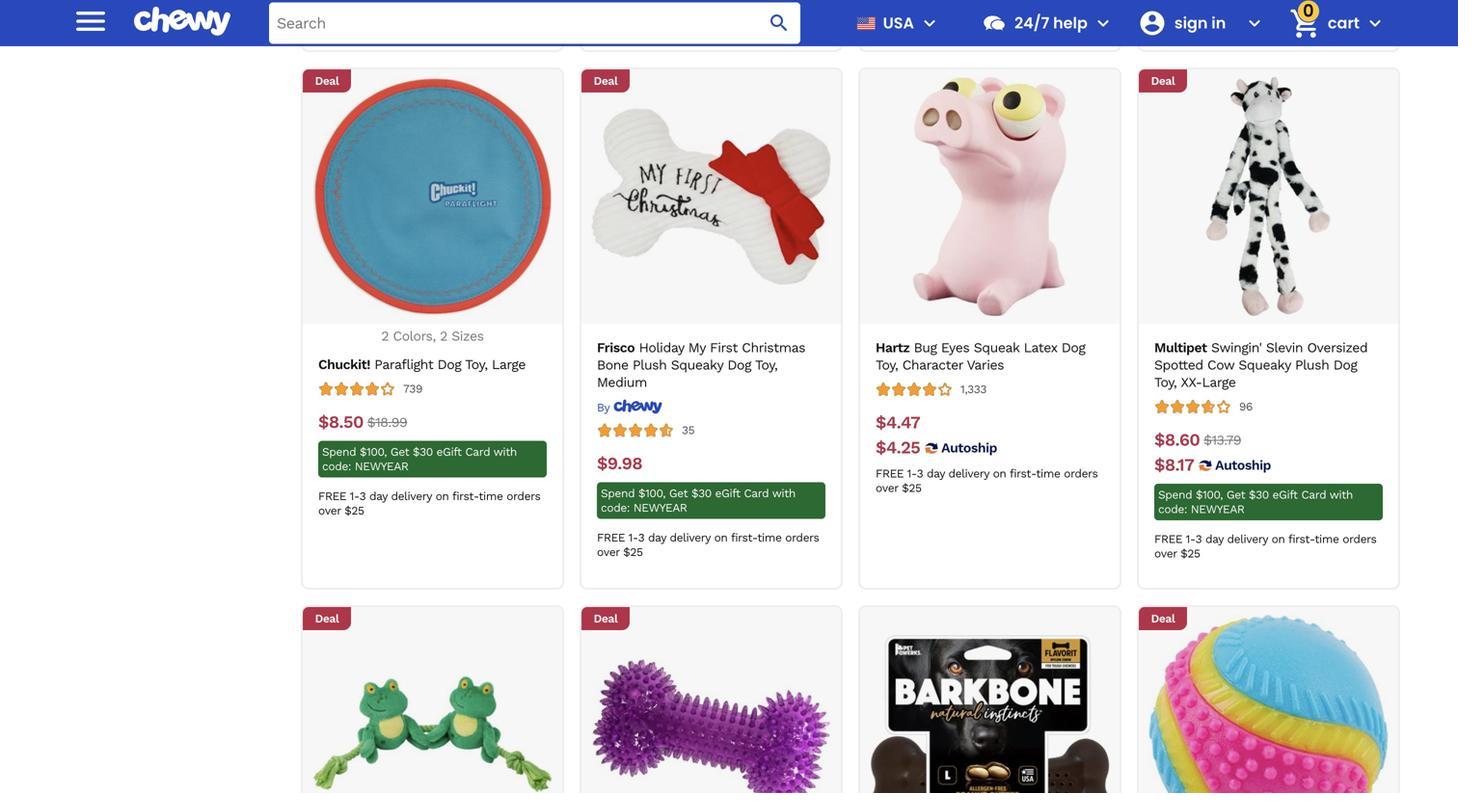 Task type: describe. For each thing, give the bounding box(es) containing it.
2 horizontal spatial card
[[1302, 489, 1327, 502]]

2 horizontal spatial code:
[[1159, 503, 1188, 517]]

sign in
[[1175, 12, 1226, 34]]

dog inside swingin' slevin oversized spotted cow squeaky plush dog toy, xx-large
[[1334, 357, 1358, 373]]

character
[[903, 357, 964, 373]]

96
[[1240, 400, 1253, 414]]

squeak
[[974, 340, 1020, 356]]

toy, inside bug eyes squeak latex dog toy, character varies
[[876, 357, 899, 373]]

chuckit! paraflight dog toy, large
[[318, 357, 526, 373]]

frisco
[[597, 340, 635, 356]]

latex
[[1024, 340, 1058, 356]]

$13.79
[[1204, 433, 1242, 449]]

account menu image
[[1243, 12, 1267, 35]]

deal for ethical pet sensory ball tough dog chew toy, color varies, 3.25-in image
[[1151, 613, 1175, 626]]

eyes
[[941, 340, 970, 356]]

$4.47 text field
[[876, 413, 920, 434]]

2 colors, 2 sizes
[[381, 328, 484, 344]]

2 horizontal spatial spend $100, get $30 egift card with code: newyear
[[1159, 489, 1353, 517]]

swingin'
[[1212, 340, 1262, 356]]

hartz
[[876, 340, 910, 356]]

1- down $8.50 $18.99
[[350, 490, 359, 503]]

2 horizontal spatial with
[[1330, 489, 1353, 502]]

$100, for 739
[[360, 446, 387, 459]]

$4.25
[[876, 438, 921, 458]]

$8.50 $18.99
[[318, 412, 407, 433]]

deal for "multipet swingin' slevin oversized spotted cow squeaky plush dog toy, xx-large" 'image'
[[1151, 74, 1175, 88]]

free down $9.98 text box
[[597, 532, 625, 545]]

xx-
[[1181, 375, 1202, 391]]

1,333
[[961, 383, 987, 396]]

bug eyes squeak latex dog toy, character varies
[[876, 340, 1086, 373]]

plush inside holiday my first christmas bone plush squeaky dog toy, medium
[[633, 357, 667, 373]]

$8.17
[[1155, 455, 1195, 476]]

deal for the gnawsome squeaker bone dog toy, color varies, medium image
[[594, 613, 618, 626]]

varies
[[967, 357, 1004, 373]]

chewy support image
[[982, 11, 1007, 36]]

0 horizontal spatial menu image
[[71, 2, 110, 40]]

deal for chuckit! paraflight dog toy, large image
[[315, 74, 339, 88]]

sizes
[[452, 328, 484, 344]]

autoship for $8.17
[[1216, 458, 1272, 474]]

by link
[[597, 399, 663, 415]]

sign
[[1175, 12, 1208, 34]]

dog inside holiday my first christmas bone plush squeaky dog toy, medium
[[728, 357, 752, 373]]

gnawsome squeaker bone dog toy, color varies, medium image
[[592, 615, 831, 794]]

cart link
[[1282, 0, 1360, 46]]

$30 for 35
[[692, 487, 712, 501]]

35
[[682, 424, 695, 437]]

1- down $4.25 text field
[[907, 467, 917, 481]]

cart
[[1328, 12, 1360, 34]]

24/7
[[1015, 12, 1050, 34]]

dog inside bug eyes squeak latex dog toy, character varies
[[1062, 340, 1086, 356]]

2 horizontal spatial spend
[[1159, 489, 1193, 502]]

first
[[710, 340, 738, 356]]

pet qwerks barkbone peanut butter flavor tough dog chew toy, large image
[[871, 615, 1110, 794]]

free down $8.50 text field on the left bottom of the page
[[318, 490, 347, 503]]

739
[[403, 382, 423, 396]]

1- down $9.98 text box
[[629, 532, 638, 545]]

multipet
[[1155, 340, 1208, 356]]

toy, inside swingin' slevin oversized spotted cow squeaky plush dog toy, xx-large
[[1155, 375, 1177, 391]]

colors,
[[393, 328, 436, 344]]

1- down $8.17 text field
[[1186, 533, 1196, 546]]

holiday
[[639, 340, 684, 356]]

usa button
[[849, 0, 942, 46]]

$8.60 text field
[[1155, 430, 1200, 451]]

in
[[1212, 12, 1226, 34]]

$25 down $8.50 $18.99
[[345, 504, 364, 518]]

sign in link
[[1131, 0, 1240, 46]]



Task type: vqa. For each thing, say whether or not it's contained in the screenshot.
2nd 'More' from right
no



Task type: locate. For each thing, give the bounding box(es) containing it.
my
[[689, 340, 706, 356]]

1 horizontal spatial plush
[[1296, 357, 1330, 373]]

2 horizontal spatial $30
[[1249, 489, 1269, 502]]

autoship for $4.25
[[942, 440, 998, 456]]

card for 35
[[744, 487, 769, 501]]

usa
[[883, 12, 915, 34]]

code: down $8.50 text field on the left bottom of the page
[[322, 460, 351, 474]]

$8.60
[[1155, 430, 1200, 451]]

$30 for 739
[[413, 446, 433, 459]]

0 vertical spatial large
[[492, 357, 526, 373]]

holiday my first christmas bone plush squeaky dog toy, medium
[[597, 340, 806, 391]]

swingin' slevin oversized spotted cow squeaky plush dog toy, xx-large
[[1155, 340, 1368, 391]]

0 vertical spatial autoship
[[942, 440, 998, 456]]

spend $100, get $30 egift card with code: newyear down 35
[[601, 487, 796, 515]]

$100,
[[360, 446, 387, 459], [639, 487, 666, 501], [1196, 489, 1223, 502]]

$30 down 739
[[413, 446, 433, 459]]

$100, down $9.98 text box
[[639, 487, 666, 501]]

1 horizontal spatial spend
[[601, 487, 635, 501]]

1 horizontal spatial 2
[[440, 328, 448, 344]]

$100, down $13.79 text field
[[1196, 489, 1223, 502]]

$8.50 text field
[[318, 412, 364, 433]]

spend $100, get $30 egift card with code: newyear
[[322, 446, 517, 474], [601, 487, 796, 515], [1159, 489, 1353, 517]]

1 plush from the left
[[633, 357, 667, 373]]

chuckit! paraflight dog toy, large image
[[313, 77, 552, 316]]

24/7 help
[[1015, 12, 1088, 34]]

0 horizontal spatial autoship
[[942, 440, 998, 456]]

0 horizontal spatial 2
[[381, 328, 389, 344]]

1 horizontal spatial squeaky
[[1239, 357, 1291, 373]]

free down $8.17 text field
[[1155, 533, 1183, 546]]

by
[[597, 401, 610, 415]]

$4.25 text field
[[876, 438, 921, 459]]

code: down $9.98 text box
[[601, 502, 630, 515]]

large inside swingin' slevin oversized spotted cow squeaky plush dog toy, xx-large
[[1202, 375, 1236, 391]]

get
[[391, 446, 409, 459], [669, 487, 688, 501], [1227, 489, 1246, 502]]

toy, down spotted
[[1155, 375, 1177, 391]]

egift for 739
[[437, 446, 462, 459]]

squeaky down the my
[[671, 357, 724, 373]]

squeaky inside holiday my first christmas bone plush squeaky dog toy, medium
[[671, 357, 724, 373]]

deal
[[315, 74, 339, 88], [594, 74, 618, 88], [1151, 74, 1175, 88], [315, 613, 339, 626], [594, 613, 618, 626], [1151, 613, 1175, 626]]

code:
[[322, 460, 351, 474], [601, 502, 630, 515], [1159, 503, 1188, 517]]

newyear
[[355, 460, 409, 474], [634, 502, 687, 515], [1191, 503, 1245, 517]]

code: for 739
[[322, 460, 351, 474]]

deal for frisco magic frog plush with rope squeaky dog toy image
[[315, 613, 339, 626]]

1 horizontal spatial $100,
[[639, 487, 666, 501]]

0 horizontal spatial large
[[492, 357, 526, 373]]

0 horizontal spatial card
[[465, 446, 490, 459]]

newyear down $9.98 text box
[[634, 502, 687, 515]]

menu image left chewy home image
[[71, 2, 110, 40]]

0 horizontal spatial $100,
[[360, 446, 387, 459]]

autoship
[[942, 440, 998, 456], [1216, 458, 1272, 474]]

$8.17 text field
[[1155, 455, 1195, 476]]

1 horizontal spatial get
[[669, 487, 688, 501]]

squeaky inside swingin' slevin oversized spotted cow squeaky plush dog toy, xx-large
[[1239, 357, 1291, 373]]

Product search field
[[269, 2, 801, 44]]

newyear down $8.17 text field
[[1191, 503, 1245, 517]]

2 horizontal spatial egift
[[1273, 489, 1298, 502]]

get for 739
[[391, 446, 409, 459]]

$8.50
[[318, 412, 364, 433]]

spend down $9.98 text box
[[601, 487, 635, 501]]

2 squeaky from the left
[[1239, 357, 1291, 373]]

$4.47
[[876, 413, 920, 433]]

0 horizontal spatial spend $100, get $30 egift card with code: newyear
[[322, 446, 517, 474]]

1 horizontal spatial spend $100, get $30 egift card with code: newyear
[[601, 487, 796, 515]]

spend $100, get $30 egift card with code: newyear down $13.79 text field
[[1159, 489, 1353, 517]]

2 plush from the left
[[1296, 357, 1330, 373]]

large
[[492, 357, 526, 373], [1202, 375, 1236, 391]]

$30 down 35
[[692, 487, 712, 501]]

get down $13.79 text field
[[1227, 489, 1246, 502]]

2
[[381, 328, 389, 344], [440, 328, 448, 344]]

menu image inside the 'usa' dropdown button
[[918, 12, 942, 35]]

1 horizontal spatial code:
[[601, 502, 630, 515]]

1- up usa
[[907, 0, 917, 8]]

free up usa
[[876, 0, 904, 8]]

dog down first
[[728, 357, 752, 373]]

1 vertical spatial large
[[1202, 375, 1236, 391]]

medium
[[597, 375, 647, 391]]

orders
[[1064, 0, 1098, 8], [1064, 467, 1098, 481], [507, 490, 541, 503], [786, 532, 819, 545], [1343, 533, 1377, 546]]

$30 down 96 at bottom right
[[1249, 489, 1269, 502]]

code: down $8.17 text field
[[1159, 503, 1188, 517]]

$25 left chewy support icon
[[902, 9, 922, 22]]

plush inside swingin' slevin oversized spotted cow squeaky plush dog toy, xx-large
[[1296, 357, 1330, 373]]

$100, for 35
[[639, 487, 666, 501]]

day
[[927, 0, 945, 8], [927, 467, 945, 481], [369, 490, 388, 503], [648, 532, 666, 545], [1206, 533, 1224, 546]]

$30
[[413, 446, 433, 459], [692, 487, 712, 501], [1249, 489, 1269, 502]]

get for 35
[[669, 487, 688, 501]]

with
[[494, 446, 517, 459], [772, 487, 796, 501], [1330, 489, 1353, 502]]

$25 down $4.25 text field
[[902, 482, 922, 495]]

menu image
[[71, 2, 110, 40], [918, 12, 942, 35]]

cart menu image
[[1364, 12, 1387, 35]]

get down 35
[[669, 487, 688, 501]]

spotted
[[1155, 357, 1204, 373]]

dog down oversized
[[1334, 357, 1358, 373]]

0 horizontal spatial plush
[[633, 357, 667, 373]]

menu image right usa
[[918, 12, 942, 35]]

1 2 from the left
[[381, 328, 389, 344]]

toy, down hartz
[[876, 357, 899, 373]]

dog
[[1062, 340, 1086, 356], [438, 357, 461, 373], [728, 357, 752, 373], [1334, 357, 1358, 373]]

plush down oversized
[[1296, 357, 1330, 373]]

over
[[876, 9, 899, 22], [876, 482, 899, 495], [318, 504, 341, 518], [597, 546, 620, 559], [1155, 547, 1178, 561]]

paraflight
[[375, 357, 433, 373]]

spend $100, get $30 egift card with code: newyear for 739
[[322, 446, 517, 474]]

1 horizontal spatial card
[[744, 487, 769, 501]]

2 left sizes
[[440, 328, 448, 344]]

delivery
[[949, 0, 990, 8], [949, 467, 990, 481], [391, 490, 432, 503], [670, 532, 711, 545], [1228, 533, 1268, 546]]

egift
[[437, 446, 462, 459], [715, 487, 741, 501], [1273, 489, 1298, 502]]

$25 down $9.98 text box
[[623, 546, 643, 559]]

bone
[[597, 357, 629, 373]]

spend $100, get $30 egift card with code: newyear for 35
[[601, 487, 796, 515]]

toy, down sizes
[[465, 357, 488, 373]]

autoship down 1,333
[[942, 440, 998, 456]]

card for 739
[[465, 446, 490, 459]]

frisco holiday my first christmas bone plush squeaky dog toy, medium image
[[592, 77, 831, 316]]

card
[[465, 446, 490, 459], [744, 487, 769, 501], [1302, 489, 1327, 502]]

plush down holiday
[[633, 357, 667, 373]]

squeaky
[[671, 357, 724, 373], [1239, 357, 1291, 373]]

1 horizontal spatial egift
[[715, 487, 741, 501]]

3
[[917, 0, 923, 8], [917, 467, 923, 481], [359, 490, 366, 503], [638, 532, 645, 545], [1196, 533, 1202, 546]]

1 horizontal spatial large
[[1202, 375, 1236, 391]]

newyear down the $18.99 text field
[[355, 460, 409, 474]]

slevin
[[1267, 340, 1304, 356]]

0 horizontal spatial $30
[[413, 446, 433, 459]]

on
[[993, 0, 1007, 8], [993, 467, 1007, 481], [436, 490, 449, 503], [714, 532, 728, 545], [1272, 533, 1285, 546]]

deal for frisco holiday my first christmas bone plush squeaky dog toy, medium image
[[594, 74, 618, 88]]

2 2 from the left
[[440, 328, 448, 344]]

free
[[876, 0, 904, 8], [876, 467, 904, 481], [318, 490, 347, 503], [597, 532, 625, 545], [1155, 533, 1183, 546]]

dog down 2 colors, 2 sizes
[[438, 357, 461, 373]]

2 horizontal spatial get
[[1227, 489, 1246, 502]]

spend $100, get $30 egift card with code: newyear down the $18.99 text field
[[322, 446, 517, 474]]

time
[[1036, 0, 1061, 8], [1036, 467, 1061, 481], [479, 490, 503, 503], [758, 532, 782, 545], [1315, 533, 1340, 546]]

newyear for 35
[[634, 502, 687, 515]]

$9.98
[[597, 454, 643, 474]]

ethical pet sensory ball tough dog chew toy, color varies, 3.25-in image
[[1149, 615, 1389, 794]]

items image
[[1288, 6, 1322, 40]]

hartz bug eyes squeak latex dog toy, character varies image
[[871, 77, 1110, 316]]

1 horizontal spatial with
[[772, 487, 796, 501]]

christmas
[[742, 340, 806, 356]]

1 horizontal spatial autoship
[[1216, 458, 1272, 474]]

cow
[[1208, 357, 1235, 373]]

help
[[1054, 12, 1088, 34]]

newyear for 739
[[355, 460, 409, 474]]

get down the $18.99 text field
[[391, 446, 409, 459]]

autoship down $13.79 text field
[[1216, 458, 1272, 474]]

Search text field
[[269, 2, 801, 44]]

bug
[[914, 340, 937, 356]]

code: for 35
[[601, 502, 630, 515]]

spend down $8.50 text field on the left bottom of the page
[[322, 446, 356, 459]]

2 left the colors,
[[381, 328, 389, 344]]

egift for 35
[[715, 487, 741, 501]]

toy, inside holiday my first christmas bone plush squeaky dog toy, medium
[[755, 357, 778, 373]]

plush
[[633, 357, 667, 373], [1296, 357, 1330, 373]]

dog right latex
[[1062, 340, 1086, 356]]

chewy image
[[613, 399, 663, 415]]

24/7 help link
[[974, 0, 1088, 46]]

spend down $8.17 text field
[[1159, 489, 1193, 502]]

$9.98 text field
[[597, 454, 643, 475]]

with for 739
[[494, 446, 517, 459]]

$25 down $8.17 text field
[[1181, 547, 1201, 561]]

with for 35
[[772, 487, 796, 501]]

1 horizontal spatial $30
[[692, 487, 712, 501]]

spend for 35
[[601, 487, 635, 501]]

multipet swingin' slevin oversized spotted cow squeaky plush dog toy, xx-large image
[[1149, 77, 1389, 316]]

0 horizontal spatial spend
[[322, 446, 356, 459]]

oversized
[[1308, 340, 1368, 356]]

first-
[[1010, 0, 1036, 8], [1010, 467, 1036, 481], [452, 490, 479, 503], [731, 532, 758, 545], [1289, 533, 1315, 546]]

2 horizontal spatial $100,
[[1196, 489, 1223, 502]]

submit search image
[[768, 12, 791, 35]]

0 horizontal spatial code:
[[322, 460, 351, 474]]

$25
[[902, 9, 922, 22], [902, 482, 922, 495], [345, 504, 364, 518], [623, 546, 643, 559], [1181, 547, 1201, 561]]

free down $4.25 text field
[[876, 467, 904, 481]]

toy,
[[465, 357, 488, 373], [755, 357, 778, 373], [876, 357, 899, 373], [1155, 375, 1177, 391]]

0 horizontal spatial squeaky
[[671, 357, 724, 373]]

0 horizontal spatial newyear
[[355, 460, 409, 474]]

$8.60 $13.79
[[1155, 430, 1242, 451]]

0 horizontal spatial get
[[391, 446, 409, 459]]

frisco magic frog plush with rope squeaky dog toy image
[[313, 615, 552, 794]]

chuckit!
[[318, 357, 370, 373]]

$18.99
[[367, 415, 407, 431]]

spend for 739
[[322, 446, 356, 459]]

toy, down christmas
[[755, 357, 778, 373]]

chewy home image
[[134, 0, 231, 43]]

$13.79 text field
[[1204, 430, 1242, 451]]

$18.99 text field
[[367, 412, 407, 433]]

0 horizontal spatial egift
[[437, 446, 462, 459]]

1-
[[907, 0, 917, 8], [907, 467, 917, 481], [350, 490, 359, 503], [629, 532, 638, 545], [1186, 533, 1196, 546]]

spend
[[322, 446, 356, 459], [601, 487, 635, 501], [1159, 489, 1193, 502]]

1 squeaky from the left
[[671, 357, 724, 373]]

1 horizontal spatial menu image
[[918, 12, 942, 35]]

1 horizontal spatial newyear
[[634, 502, 687, 515]]

help menu image
[[1092, 12, 1115, 35]]

squeaky down slevin in the right of the page
[[1239, 357, 1291, 373]]

1 vertical spatial autoship
[[1216, 458, 1272, 474]]

2 horizontal spatial newyear
[[1191, 503, 1245, 517]]

free 1-3 day delivery on first-time orders over $25
[[876, 0, 1098, 22], [876, 467, 1098, 495], [318, 490, 541, 518], [597, 532, 819, 559], [1155, 533, 1377, 561]]

$100, down $8.50 $18.99
[[360, 446, 387, 459]]

0 horizontal spatial with
[[494, 446, 517, 459]]



